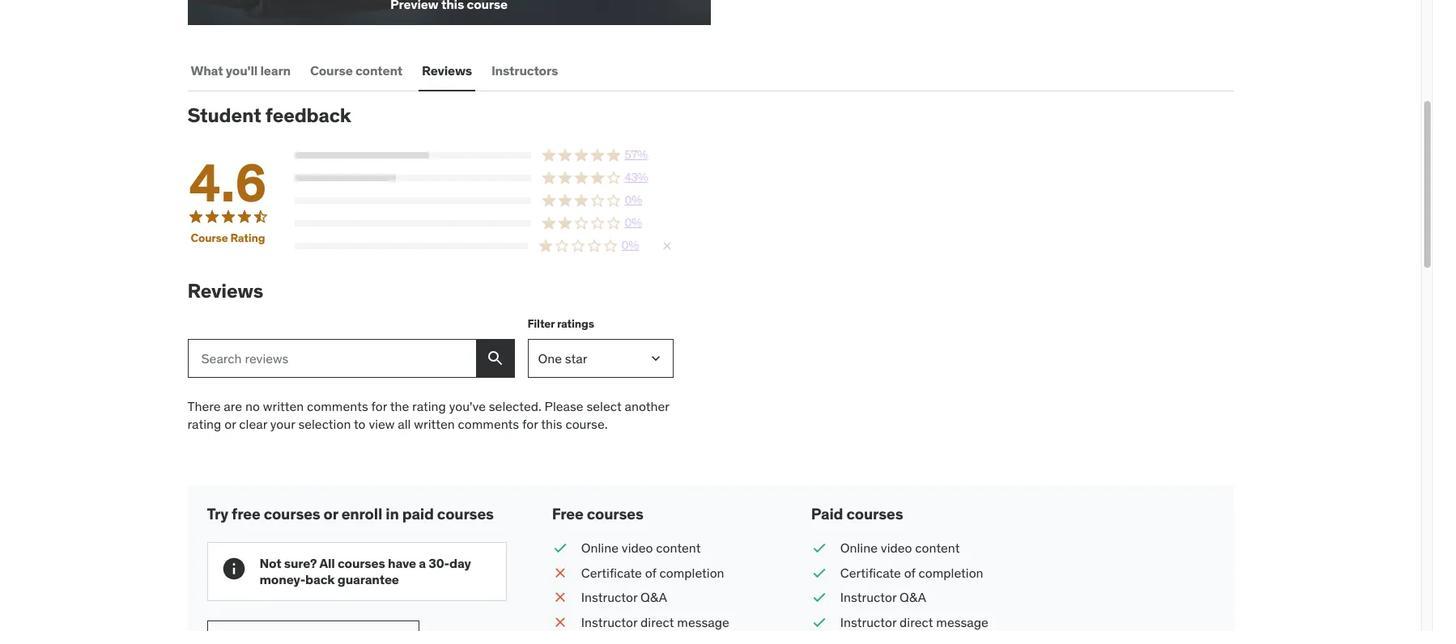 Task type: describe. For each thing, give the bounding box(es) containing it.
what you'll learn button
[[187, 51, 294, 90]]

selected.
[[489, 398, 542, 414]]

course for course content
[[310, 62, 353, 78]]

not sure? all courses have a 30-day money-back guarantee
[[260, 556, 471, 587]]

0 vertical spatial for
[[371, 398, 387, 414]]

what you'll learn
[[191, 62, 291, 78]]

Search reviews text field
[[187, 339, 476, 378]]

select
[[587, 398, 622, 414]]

ratings
[[557, 317, 594, 331]]

paid
[[811, 504, 843, 524]]

completion for paid courses
[[919, 565, 984, 581]]

free
[[552, 504, 584, 524]]

instructor direct message for free courses
[[581, 614, 729, 630]]

xsmall image
[[660, 240, 673, 253]]

have
[[388, 556, 416, 572]]

certificate for free
[[581, 565, 642, 581]]

3 0% button from the top
[[294, 238, 673, 254]]

in
[[386, 504, 399, 524]]

enroll
[[341, 504, 382, 524]]

course content button
[[307, 51, 406, 90]]

the
[[390, 398, 409, 414]]

instructor q&a for paid courses
[[840, 590, 926, 606]]

to
[[354, 416, 366, 433]]

30-
[[429, 556, 449, 572]]

direct for free courses
[[641, 614, 674, 630]]

or inside there are no written comments for the rating you've selected. please select another rating or clear your selection to view all written comments for this course.
[[224, 416, 236, 433]]

try free courses or enroll in paid courses
[[207, 504, 494, 524]]

1 horizontal spatial for
[[522, 416, 538, 433]]

there
[[187, 398, 221, 414]]

small image for online video content
[[552, 540, 568, 558]]

43%
[[625, 170, 648, 185]]

instructors
[[491, 62, 558, 78]]

what
[[191, 62, 223, 78]]

reviews button
[[419, 51, 475, 90]]

please
[[545, 398, 583, 414]]

course rating
[[191, 230, 265, 245]]

4.6
[[189, 150, 267, 215]]

1 horizontal spatial or
[[324, 504, 338, 524]]

small image for instructor q&a
[[811, 589, 827, 607]]

completion for free courses
[[660, 565, 724, 581]]

0% for 2nd 0% 'button' from the bottom
[[625, 216, 642, 230]]

43% button
[[294, 170, 673, 186]]

selection
[[298, 416, 351, 433]]

student
[[187, 103, 261, 128]]

video for free courses
[[622, 540, 653, 557]]

0 vertical spatial rating
[[412, 398, 446, 414]]

course.
[[566, 416, 608, 433]]

direct for paid courses
[[900, 614, 933, 630]]

you'll
[[226, 62, 258, 78]]

0 vertical spatial comments
[[307, 398, 368, 414]]

0% for first 0% 'button' from the bottom
[[621, 238, 639, 253]]

content inside course content button
[[355, 62, 402, 78]]

0% for third 0% 'button' from the bottom of the page
[[625, 193, 642, 207]]

0 vertical spatial written
[[263, 398, 304, 414]]

instructor direct message for paid courses
[[840, 614, 989, 630]]

certificate of completion for free courses
[[581, 565, 724, 581]]

video for paid courses
[[881, 540, 912, 557]]



Task type: locate. For each thing, give the bounding box(es) containing it.
course up feedback at the left top
[[310, 62, 353, 78]]

2 vertical spatial small image
[[811, 613, 827, 632]]

1 instructor q&a from the left
[[581, 590, 667, 606]]

sure?
[[284, 556, 317, 572]]

online video content for paid courses
[[840, 540, 960, 557]]

reviews inside reviews "button"
[[422, 62, 472, 78]]

0 vertical spatial 0%
[[625, 193, 642, 207]]

0 vertical spatial small image
[[552, 540, 568, 558]]

certificate of completion down paid courses
[[840, 565, 984, 581]]

1 vertical spatial or
[[324, 504, 338, 524]]

0 horizontal spatial content
[[355, 62, 402, 78]]

guarantee
[[338, 571, 399, 587]]

2 message from the left
[[936, 614, 989, 630]]

online
[[581, 540, 619, 557], [840, 540, 878, 557]]

2 instructor q&a from the left
[[840, 590, 926, 606]]

online down paid courses
[[840, 540, 878, 557]]

1 horizontal spatial rating
[[412, 398, 446, 414]]

content
[[355, 62, 402, 78], [656, 540, 701, 557], [915, 540, 960, 557]]

0 vertical spatial reviews
[[422, 62, 472, 78]]

0 horizontal spatial course
[[191, 230, 228, 245]]

instructor q&a
[[581, 590, 667, 606], [840, 590, 926, 606]]

try
[[207, 504, 228, 524]]

1 horizontal spatial certificate
[[840, 565, 901, 581]]

of for free courses
[[645, 565, 656, 581]]

57%
[[625, 148, 648, 162]]

0 vertical spatial or
[[224, 416, 236, 433]]

1 horizontal spatial instructor q&a
[[840, 590, 926, 606]]

2 video from the left
[[881, 540, 912, 557]]

0 horizontal spatial online
[[581, 540, 619, 557]]

1 horizontal spatial course
[[310, 62, 353, 78]]

video down the free courses
[[622, 540, 653, 557]]

online for free
[[581, 540, 619, 557]]

certificate
[[581, 565, 642, 581], [840, 565, 901, 581]]

for up view
[[371, 398, 387, 414]]

2 0% button from the top
[[294, 215, 673, 232]]

or down are
[[224, 416, 236, 433]]

0 horizontal spatial rating
[[187, 416, 221, 433]]

all
[[398, 416, 411, 433]]

1 completion from the left
[[660, 565, 724, 581]]

course content
[[310, 62, 402, 78]]

0%
[[625, 193, 642, 207], [625, 216, 642, 230], [621, 238, 639, 253]]

submit search image
[[485, 349, 505, 368]]

content for paid courses
[[915, 540, 960, 557]]

1 online video content from the left
[[581, 540, 701, 557]]

you've
[[449, 398, 486, 414]]

small image
[[811, 540, 827, 558], [552, 564, 568, 582], [811, 564, 827, 582], [552, 589, 568, 607], [552, 613, 568, 632]]

1 certificate of completion from the left
[[581, 565, 724, 581]]

clear
[[239, 416, 267, 433]]

q&a
[[641, 590, 667, 606], [900, 590, 926, 606]]

direct
[[641, 614, 674, 630], [900, 614, 933, 630]]

courses right paid
[[847, 504, 903, 524]]

0 horizontal spatial q&a
[[641, 590, 667, 606]]

another
[[625, 398, 669, 414]]

video down paid courses
[[881, 540, 912, 557]]

day
[[449, 556, 471, 572]]

0 horizontal spatial written
[[263, 398, 304, 414]]

a
[[419, 556, 426, 572]]

certificate down the free courses
[[581, 565, 642, 581]]

courses right free
[[264, 504, 320, 524]]

small image
[[552, 540, 568, 558], [811, 589, 827, 607], [811, 613, 827, 632]]

money-
[[260, 571, 305, 587]]

online video content down the free courses
[[581, 540, 701, 557]]

rating
[[230, 230, 265, 245]]

0 horizontal spatial message
[[677, 614, 729, 630]]

no
[[245, 398, 260, 414]]

1 vertical spatial 0%
[[625, 216, 642, 230]]

1 message from the left
[[677, 614, 729, 630]]

1 horizontal spatial comments
[[458, 416, 519, 433]]

message for free courses
[[677, 614, 729, 630]]

paid
[[402, 504, 434, 524]]

1 of from the left
[[645, 565, 656, 581]]

certificate of completion for paid courses
[[840, 565, 984, 581]]

1 horizontal spatial message
[[936, 614, 989, 630]]

0 horizontal spatial instructor direct message
[[581, 614, 729, 630]]

2 completion from the left
[[919, 565, 984, 581]]

courses right the free
[[587, 504, 643, 524]]

1 horizontal spatial online
[[840, 540, 878, 557]]

message for paid courses
[[936, 614, 989, 630]]

2 online from the left
[[840, 540, 878, 557]]

1 0% button from the top
[[294, 193, 673, 209]]

online for paid
[[840, 540, 878, 557]]

there are no written comments for the rating you've selected. please select another rating or clear your selection to view all written comments for this course.
[[187, 398, 669, 433]]

1 vertical spatial written
[[414, 416, 455, 433]]

comments
[[307, 398, 368, 414], [458, 416, 519, 433]]

0 vertical spatial course
[[310, 62, 353, 78]]

0 horizontal spatial completion
[[660, 565, 724, 581]]

0 horizontal spatial or
[[224, 416, 236, 433]]

courses inside 'not sure? all courses have a 30-day money-back guarantee'
[[338, 556, 385, 572]]

1 horizontal spatial direct
[[900, 614, 933, 630]]

0 horizontal spatial comments
[[307, 398, 368, 414]]

free
[[232, 504, 260, 524]]

courses
[[264, 504, 320, 524], [437, 504, 494, 524], [587, 504, 643, 524], [847, 504, 903, 524], [338, 556, 385, 572]]

feedback
[[265, 103, 351, 128]]

rating down there
[[187, 416, 221, 433]]

rating right the
[[412, 398, 446, 414]]

0 horizontal spatial for
[[371, 398, 387, 414]]

this
[[541, 416, 562, 433]]

0 horizontal spatial online video content
[[581, 540, 701, 557]]

1 horizontal spatial q&a
[[900, 590, 926, 606]]

your
[[270, 416, 295, 433]]

2 vertical spatial 0% button
[[294, 238, 673, 254]]

2 of from the left
[[904, 565, 916, 581]]

2 horizontal spatial content
[[915, 540, 960, 557]]

1 vertical spatial rating
[[187, 416, 221, 433]]

1 direct from the left
[[641, 614, 674, 630]]

written up your
[[263, 398, 304, 414]]

1 horizontal spatial reviews
[[422, 62, 472, 78]]

online video content for free courses
[[581, 540, 701, 557]]

courses right all
[[338, 556, 385, 572]]

paid courses
[[811, 504, 903, 524]]

reviews
[[422, 62, 472, 78], [187, 279, 263, 304]]

1 horizontal spatial of
[[904, 565, 916, 581]]

not
[[260, 556, 281, 572]]

1 certificate from the left
[[581, 565, 642, 581]]

1 vertical spatial for
[[522, 416, 538, 433]]

1 horizontal spatial completion
[[919, 565, 984, 581]]

57% button
[[294, 147, 673, 164]]

1 horizontal spatial video
[[881, 540, 912, 557]]

online video content down paid courses
[[840, 540, 960, 557]]

or
[[224, 416, 236, 433], [324, 504, 338, 524]]

1 online from the left
[[581, 540, 619, 557]]

1 instructor direct message from the left
[[581, 614, 729, 630]]

of for paid courses
[[904, 565, 916, 581]]

filter
[[528, 317, 555, 331]]

certificate for paid
[[840, 565, 901, 581]]

are
[[224, 398, 242, 414]]

instructors button
[[488, 51, 561, 90]]

message
[[677, 614, 729, 630], [936, 614, 989, 630]]

online video content
[[581, 540, 701, 557], [840, 540, 960, 557]]

reviews down course rating on the left top of page
[[187, 279, 263, 304]]

instructor direct message
[[581, 614, 729, 630], [840, 614, 989, 630]]

comments down you've on the bottom of the page
[[458, 416, 519, 433]]

instructor
[[581, 590, 637, 606], [840, 590, 897, 606], [581, 614, 637, 630], [840, 614, 897, 630]]

courses right the paid
[[437, 504, 494, 524]]

video
[[622, 540, 653, 557], [881, 540, 912, 557]]

1 video from the left
[[622, 540, 653, 557]]

2 instructor direct message from the left
[[840, 614, 989, 630]]

1 vertical spatial comments
[[458, 416, 519, 433]]

for left this
[[522, 416, 538, 433]]

rating
[[412, 398, 446, 414], [187, 416, 221, 433]]

1 horizontal spatial online video content
[[840, 540, 960, 557]]

or left enroll
[[324, 504, 338, 524]]

2 certificate from the left
[[840, 565, 901, 581]]

course left rating at the top
[[191, 230, 228, 245]]

1 horizontal spatial written
[[414, 416, 455, 433]]

1 vertical spatial course
[[191, 230, 228, 245]]

1 vertical spatial 0% button
[[294, 215, 673, 232]]

small image for instructor direct message
[[811, 613, 827, 632]]

0 horizontal spatial reviews
[[187, 279, 263, 304]]

2 vertical spatial 0%
[[621, 238, 639, 253]]

1 horizontal spatial certificate of completion
[[840, 565, 984, 581]]

1 horizontal spatial instructor direct message
[[840, 614, 989, 630]]

1 horizontal spatial content
[[656, 540, 701, 557]]

view
[[369, 416, 395, 433]]

content for free courses
[[656, 540, 701, 557]]

course inside course content button
[[310, 62, 353, 78]]

1 vertical spatial reviews
[[187, 279, 263, 304]]

q&a for free courses
[[641, 590, 667, 606]]

certificate of completion
[[581, 565, 724, 581], [840, 565, 984, 581]]

all
[[319, 556, 335, 572]]

back
[[305, 571, 335, 587]]

comments up selection
[[307, 398, 368, 414]]

free courses
[[552, 504, 643, 524]]

written
[[263, 398, 304, 414], [414, 416, 455, 433]]

2 direct from the left
[[900, 614, 933, 630]]

2 online video content from the left
[[840, 540, 960, 557]]

1 q&a from the left
[[641, 590, 667, 606]]

0% button
[[294, 193, 673, 209], [294, 215, 673, 232], [294, 238, 673, 254]]

certificate of completion down the free courses
[[581, 565, 724, 581]]

for
[[371, 398, 387, 414], [522, 416, 538, 433]]

q&a for paid courses
[[900, 590, 926, 606]]

of
[[645, 565, 656, 581], [904, 565, 916, 581]]

0 horizontal spatial of
[[645, 565, 656, 581]]

reviews left instructors
[[422, 62, 472, 78]]

online down the free courses
[[581, 540, 619, 557]]

0 horizontal spatial video
[[622, 540, 653, 557]]

filter ratings
[[528, 317, 594, 331]]

0 vertical spatial 0% button
[[294, 193, 673, 209]]

0 horizontal spatial certificate
[[581, 565, 642, 581]]

completion
[[660, 565, 724, 581], [919, 565, 984, 581]]

course for course rating
[[191, 230, 228, 245]]

course
[[310, 62, 353, 78], [191, 230, 228, 245]]

written right 'all'
[[414, 416, 455, 433]]

instructor q&a for free courses
[[581, 590, 667, 606]]

0 horizontal spatial certificate of completion
[[581, 565, 724, 581]]

1 vertical spatial small image
[[811, 589, 827, 607]]

student feedback
[[187, 103, 351, 128]]

certificate down paid courses
[[840, 565, 901, 581]]

learn
[[260, 62, 291, 78]]

2 certificate of completion from the left
[[840, 565, 984, 581]]

2 q&a from the left
[[900, 590, 926, 606]]

0 horizontal spatial direct
[[641, 614, 674, 630]]

0 horizontal spatial instructor q&a
[[581, 590, 667, 606]]



Task type: vqa. For each thing, say whether or not it's contained in the screenshot.
With to the top
no



